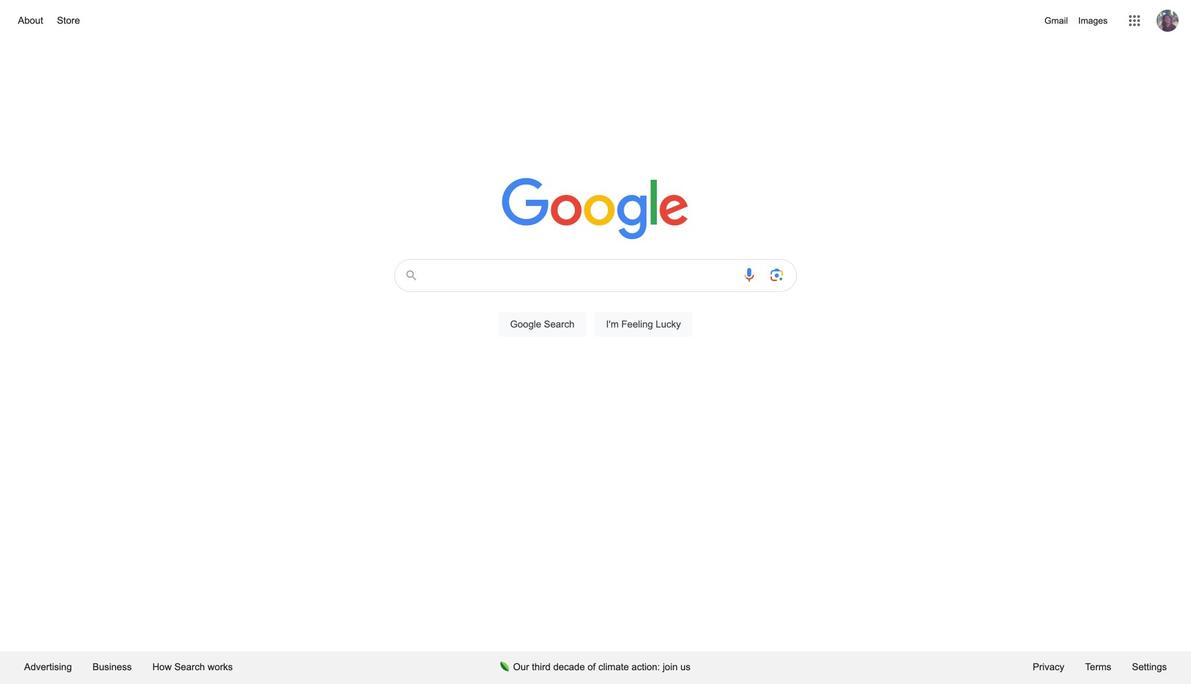 Task type: describe. For each thing, give the bounding box(es) containing it.
google image
[[502, 178, 690, 241]]

search by voice image
[[741, 267, 758, 283]]



Task type: vqa. For each thing, say whether or not it's contained in the screenshot.
INCLUDE
no



Task type: locate. For each thing, give the bounding box(es) containing it.
None search field
[[14, 255, 1178, 353]]

search by image image
[[769, 267, 785, 283]]



